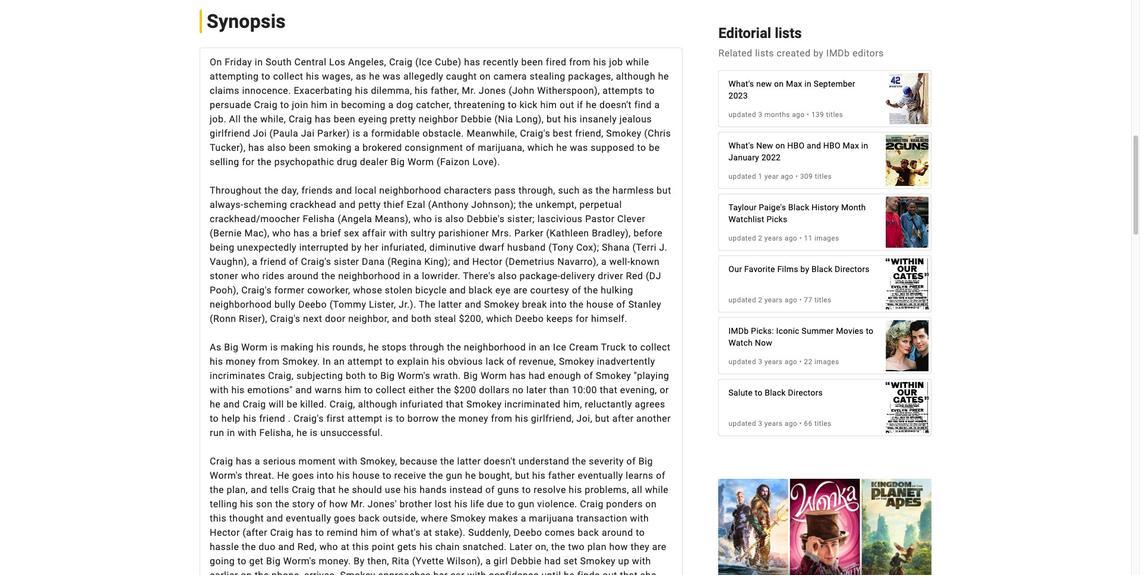 Task type: describe. For each thing, give the bounding box(es) containing it.
updated 3 years ago • 66 titles
[[729, 420, 832, 428]]

los
[[329, 56, 346, 68]]

0 horizontal spatial craig,
[[268, 370, 294, 382]]

0 vertical spatial that
[[600, 385, 618, 396]]

smokey inside on friday in south central los angeles, craig (ice cube) has recently been fired from his job while attempting to collect his wages, as he was allegedly caught on camera stealing packages, although he claims innocence. exacerbating his dilemma, his father, mr. jones (john witherspoon), attempts to persuade craig to join him in becoming a dog catcher, threatening to kick him out if he doesn't find a job. all the while, craig has been eyeing pretty neighbor debbie (nia long), but his insanely jealous girlfriend joi (paula jai parker) is a formidable obstacle. meanwhile, craig's best friend, smokey (chris tucker), has also been smoking a brokered consignment of marijuana, which he was supposed to be selling for the psychopathic drug dealer big worm (faizon love).
[[607, 128, 642, 139]]

a up threat.
[[255, 456, 260, 467]]

enough
[[548, 370, 581, 382]]

while inside craig has a serious moment with smokey, because the latter doesn't understand the severity of big worm's threat. he goes into his house to receive the gun he bought, but his father eventually learns of the plan, and tells craig that he should use his hands instead of guns to resolve his problems, all while telling his son the story of how mr. jones' brother lost his life due to gun violence. craig ponders on this thought and eventually goes back outside, where smokey makes a marijuana transaction with hector (after craig has to remind him of what's at stake). suddenly, deebo comes back around to hassle the duo and red, who at this point gets his chain snatched. later on, the two plan how they are going to get big worm's money. by then, rita (yvette wilson), a girl debbie had set smokey up with earlier on the phone, arrives. smokey approaches her car with confidence until he finds out
[[645, 484, 669, 496]]

the down delivery
[[584, 285, 599, 296]]

3 3 from the top
[[759, 420, 763, 428]]

coworker,
[[307, 285, 351, 296]]

recently
[[483, 56, 519, 68]]

the right all
[[244, 114, 258, 125]]

within our gates (1920) image for our favorite films by black directors
[[886, 253, 929, 316]]

and right duo
[[278, 542, 295, 553]]

parker)
[[317, 128, 350, 139]]

ago for max
[[793, 111, 805, 119]]

is left making
[[270, 342, 278, 353]]

he right the if
[[586, 99, 597, 111]]

the down joi
[[258, 156, 272, 168]]

her inside throughout the day, friends and local neighborhood characters pass through, such as the harmless but always-scheming crackhead and petty thief ezal (anthony johnson); the unkempt, perpetual crackhead/moocher felisha (angela means), who is also debbie's sister; lascivious pastor clever (bernie mac), who has a brief sex affair with sultry parishioner mrs. parker (kathleen bradley), before being unexpectedly interrupted by her infuriated, diminutive dwarf husband (tony cox); shana (terri j. vaughn), a friend of craig's sister dana (regina king); and hector (demetrius navarro), a well-known stoner who rides around the neighborhood in a lowrider. there's also package-delivery driver red (dj pooh), craig's former coworker, whose stolen bicycle and black eye are courtesy of the hulking neighborhood bully deebo (tommy lister, jr.). the latter and smokey break into the house of stanley (ronn riser), craig's next door neighbor, and both steal $200, which deebo keeps for himself.
[[365, 242, 379, 253]]

updated for what's new on max in september 2023
[[729, 111, 757, 119]]

updated 1 year ago • 309 titles
[[729, 173, 832, 181]]

perpetual
[[580, 199, 622, 210]]

max inside 'what's new on max in september 2023'
[[786, 79, 803, 89]]

craig's down interrupted
[[301, 256, 331, 267]]

which inside on friday in south central los angeles, craig (ice cube) has recently been fired from his job while attempting to collect his wages, as he was allegedly caught on camera stealing packages, although he claims innocence. exacerbating his dilemma, his father, mr. jones (john witherspoon), attempts to persuade craig to join him in becoming a dog catcher, threatening to kick him out if he doesn't find a job. all the while, craig has been eyeing pretty neighbor debbie (nia long), but his insanely jealous girlfriend joi (paula jai parker) is a formidable obstacle. meanwhile, craig's best friend, smokey (chris tucker), has also been smoking a brokered consignment of marijuana, which he was supposed to be selling for the psychopathic drug dealer big worm (faizon love).
[[528, 142, 554, 153]]

of up due
[[486, 484, 495, 496]]

with down unsuccessful.
[[339, 456, 358, 467]]

and up $200,
[[465, 299, 482, 310]]

1 vertical spatial directors
[[788, 388, 823, 398]]

on inside on friday in south central los angeles, craig (ice cube) has recently been fired from his job while attempting to collect his wages, as he was allegedly caught on camera stealing packages, although he claims innocence. exacerbating his dilemma, his father, mr. jones (john witherspoon), attempts to persuade craig to join him in becoming a dog catcher, threatening to kick him out if he doesn't find a job. all the while, craig has been eyeing pretty neighbor debbie (nia long), but his insanely jealous girlfriend joi (paula jai parker) is a formidable obstacle. meanwhile, craig's best friend, smokey (chris tucker), has also been smoking a brokered consignment of marijuana, which he was supposed to be selling for the psychopathic drug dealer big worm (faizon love).
[[480, 71, 491, 82]]

although inside as big worm is making his rounds, he stops through the neighborhood in an ice cream truck to collect his money from smokey. in an attempt to explain his obvious lack of revenue, smokey inadvertently incriminates craig, subjecting both to big worm's wrath. big worm has had enough of smokey "playing with his emotions" and warns him to collect either the $200 dollars no later than 10:00 that evening, or he and craig will be killed. craig, although infuriated that smokey incriminated him, reluctantly agrees to help his friend . craig's first attempt is to borrow the money from his girlfriend, joi, but after another run in with felisha, he is unsuccessful.
[[358, 399, 398, 410]]

his down "incriminates" on the left
[[231, 385, 245, 396]]

1 horizontal spatial an
[[540, 342, 551, 353]]

the up telling
[[210, 484, 224, 496]]

obstacle.
[[423, 128, 464, 139]]

0 vertical spatial this
[[210, 513, 227, 524]]

best
[[553, 128, 573, 139]]

eye
[[496, 285, 511, 296]]

big down the stops
[[381, 370, 395, 382]]

his down unsuccessful.
[[337, 470, 350, 481]]

he right the felisha,
[[297, 427, 307, 439]]

1 horizontal spatial imdb
[[827, 48, 850, 59]]

with down 'wilson),'
[[468, 570, 487, 575]]

smokey down dollars
[[467, 399, 502, 410]]

hands
[[420, 484, 447, 496]]

craig left (ice
[[389, 56, 413, 68]]

updated 2 years ago • 11 images
[[729, 235, 840, 243]]

with inside throughout the day, friends and local neighborhood characters pass through, such as the harmless but always-scheming crackhead and petty thief ezal (anthony johnson); the unkempt, perpetual crackhead/moocher felisha (angela means), who is also debbie's sister; lascivious pastor clever (bernie mac), who has a brief sex affair with sultry parishioner mrs. parker (kathleen bradley), before being unexpectedly interrupted by her infuriated, diminutive dwarf husband (tony cox); shana (terri j. vaughn), a friend of craig's sister dana (regina king); and hector (demetrius navarro), a well-known stoner who rides around the neighborhood in a lowrider. there's also package-delivery driver red (dj pooh), craig's former coworker, whose stolen bicycle and black eye are courtesy of the hulking neighborhood bully deebo (tommy lister, jr.). the latter and smokey break into the house of stanley (ronn riser), craig's next door neighbor, and both steal $200, which deebo keeps for himself.
[[389, 228, 408, 239]]

agrees
[[635, 399, 666, 410]]

2023
[[729, 91, 748, 101]]

moment
[[299, 456, 336, 467]]

mr. inside craig has a serious moment with smokey, because the latter doesn't understand the severity of big worm's threat. he goes into his house to receive the gun he bought, but his father eventually learns of the plan, and tells craig that he should use his hands instead of guns to resolve his problems, all while telling his son the story of how mr. jones' brother lost his life due to gun violence. craig ponders on this thought and eventually goes back outside, where smokey makes a marijuana transaction with hector (after craig has to remind him of what's at stake). suddenly, deebo comes back around to hassle the duo and red, who at this point gets his chain snatched. later on, the two plan how they are going to get big worm's money. by then, rita (yvette wilson), a girl debbie had set smokey up with earlier on the phone, arrives. smokey approaches her car with confidence until he finds out
[[351, 499, 365, 510]]

0 horizontal spatial back
[[359, 513, 380, 524]]

formidable
[[371, 128, 420, 139]]

is down the killed.
[[310, 427, 318, 439]]

2 vertical spatial worm
[[481, 370, 507, 382]]

his down instead
[[455, 499, 468, 510]]

black
[[469, 285, 493, 296]]

the up coworker,
[[321, 270, 336, 282]]

max inside "what's new on hbo and hbo max in january 2022"
[[843, 141, 860, 151]]

harmless
[[613, 185, 654, 196]]

2 vertical spatial been
[[289, 142, 311, 153]]

confidence
[[489, 570, 539, 575]]

years for picks:
[[765, 358, 783, 366]]

0 horizontal spatial gun
[[446, 470, 463, 481]]

him inside craig has a serious moment with smokey, because the latter doesn't understand the severity of big worm's threat. he goes into his house to receive the gun he bought, but his father eventually learns of the plan, and tells craig that he should use his hands instead of guns to resolve his problems, all while telling his son the story of how mr. jones' brother lost his life due to gun violence. craig ponders on this thought and eventually goes back outside, where smokey makes a marijuana transaction with hector (after craig has to remind him of what's at stake). suddenly, deebo comes back around to hassle the duo and red, who at this point gets his chain snatched. later on, the two plan how they are going to get big worm's money. by then, rita (yvette wilson), a girl debbie had set smokey up with earlier on the phone, arrives. smokey approaches her car with confidence until he finds out
[[361, 527, 378, 539]]

(terri
[[633, 242, 657, 253]]

in inside "what's new on hbo and hbo max in january 2022"
[[862, 141, 869, 151]]

stealing
[[530, 71, 566, 82]]

neighbor,
[[348, 313, 390, 325]]

he left the should
[[339, 484, 349, 496]]

1 vertical spatial this
[[353, 542, 369, 553]]

allegedly
[[404, 71, 444, 82]]

but inside craig has a serious moment with smokey, because the latter doesn't understand the severity of big worm's threat. he goes into his house to receive the gun he bought, but his father eventually learns of the plan, and tells craig that he should use his hands instead of guns to resolve his problems, all while telling his son the story of how mr. jones' brother lost his life due to gun violence. craig ponders on this thought and eventually goes back outside, where smokey makes a marijuana transaction with hector (after craig has to remind him of what's at stake). suddenly, deebo comes back around to hassle the duo and red, who at this point gets his chain snatched. later on, the two plan how they are going to get big worm's money. by then, rita (yvette wilson), a girl debbie had set smokey up with earlier on the phone, arrives. smokey approaches her car with confidence until he finds out
[[515, 470, 530, 481]]

debbie inside craig has a serious moment with smokey, because the latter doesn't understand the severity of big worm's threat. he goes into his house to receive the gun he bought, but his father eventually learns of the plan, and tells craig that he should use his hands instead of guns to resolve his problems, all while telling his son the story of how mr. jones' brother lost his life due to gun violence. craig ponders on this thought and eventually goes back outside, where smokey makes a marijuana transaction with hector (after craig has to remind him of what's at stake). suddenly, deebo comes back around to hassle the duo and red, who at this point gets his chain snatched. later on, the two plan how they are going to get big worm's money. by then, rita (yvette wilson), a girl debbie had set smokey up with earlier on the phone, arrives. smokey approaches her car with confidence until he finds out
[[511, 556, 542, 567]]

reluctantly
[[585, 399, 633, 410]]

1
[[759, 173, 763, 181]]

instead
[[450, 484, 483, 496]]

big down obvious
[[464, 370, 478, 382]]

lists for editorial
[[775, 25, 802, 41]]

mark wahlberg and denzel washington in 2 guns (2013) image
[[886, 129, 929, 192]]

2 attempt from the top
[[348, 413, 383, 424]]

by inside throughout the day, friends and local neighborhood characters pass through, such as the harmless but always-scheming crackhead and petty thief ezal (anthony johnson); the unkempt, perpetual crackhead/moocher felisha (angela means), who is also debbie's sister; lascivious pastor clever (bernie mac), who has a brief sex affair with sultry parishioner mrs. parker (kathleen bradley), before being unexpectedly interrupted by her infuriated, diminutive dwarf husband (tony cox); shana (terri j. vaughn), a friend of craig's sister dana (regina king); and hector (demetrius navarro), a well-known stoner who rides around the neighborhood in a lowrider. there's also package-delivery driver red (dj pooh), craig's former coworker, whose stolen bicycle and black eye are courtesy of the hulking neighborhood bully deebo (tommy lister, jr.). the latter and smokey break into the house of stanley (ronn riser), craig's next door neighbor, and both steal $200, which deebo keeps for himself.
[[352, 242, 362, 253]]

him down 'exacerbating'
[[311, 99, 328, 111]]

both inside as big worm is making his rounds, he stops through the neighborhood in an ice cream truck to collect his money from smokey. in an attempt to explain his obvious lack of revenue, smokey inadvertently incriminates craig, subjecting both to big worm's wrath. big worm has had enough of smokey "playing with his emotions" and warns him to collect either the $200 dollars no later than 10:00 that evening, or he and craig will be killed. craig, although infuriated that smokey incriminated him, reluctantly agrees to help his friend . craig's first attempt is to borrow the money from his girlfriend, joi, but after another run in with felisha, he is unsuccessful.
[[346, 370, 366, 382]]

join
[[292, 99, 309, 111]]

and down threat.
[[251, 484, 268, 496]]

in up revenue, in the bottom left of the page
[[529, 342, 537, 353]]

who up sultry
[[414, 213, 432, 225]]

2 for paige's
[[759, 235, 763, 243]]

lowrider.
[[422, 270, 461, 282]]

plan,
[[227, 484, 248, 496]]

who inside craig has a serious moment with smokey, because the latter doesn't understand the severity of big worm's threat. he goes into his house to receive the gun he bought, but his father eventually learns of the plan, and tells craig that he should use his hands instead of guns to resolve his problems, all while telling his son the story of how mr. jones' brother lost his life due to gun violence. craig ponders on this thought and eventually goes back outside, where smokey makes a marijuana transaction with hector (after craig has to remind him of what's at stake). suddenly, deebo comes back around to hassle the duo and red, who at this point gets his chain snatched. later on, the two plan how they are going to get big worm's money. by then, rita (yvette wilson), a girl debbie had set smokey up with earlier on the phone, arrives. smokey approaches her car with confidence until he finds out
[[320, 542, 338, 553]]

0 horizontal spatial at
[[341, 542, 350, 553]]

his down understand
[[533, 470, 546, 481]]

a down felisha
[[313, 228, 318, 239]]

the up obvious
[[447, 342, 461, 353]]

0 vertical spatial deebo
[[298, 299, 327, 310]]

1 horizontal spatial goes
[[334, 513, 356, 524]]

who up unexpectedly
[[272, 228, 291, 239]]

• for by
[[800, 296, 802, 305]]

navarro),
[[558, 256, 599, 267]]

by for related lists created by imdb editors
[[814, 48, 824, 59]]

(dj
[[646, 270, 662, 282]]

1 horizontal spatial that
[[446, 399, 464, 410]]

driver
[[598, 270, 624, 282]]

titles for september
[[827, 111, 844, 119]]

smokey.
[[282, 356, 320, 367]]

1 vertical spatial eventually
[[286, 513, 331, 524]]

severity
[[589, 456, 624, 467]]

with down they
[[632, 556, 651, 567]]

1 horizontal spatial gun
[[518, 499, 535, 510]]

of up 10:00
[[584, 370, 593, 382]]

parishioner
[[439, 228, 489, 239]]

0 horizontal spatial money
[[226, 356, 256, 367]]

1 vertical spatial an
[[334, 356, 345, 367]]

.
[[288, 413, 291, 424]]

smokey down inadvertently
[[596, 370, 632, 382]]

he up (chris
[[658, 71, 669, 82]]

(faizon
[[437, 156, 470, 168]]

house inside throughout the day, friends and local neighborhood characters pass through, such as the harmless but always-scheming crackhead and petty thief ezal (anthony johnson); the unkempt, perpetual crackhead/moocher felisha (angela means), who is also debbie's sister; lascivious pastor clever (bernie mac), who has a brief sex affair with sultry parishioner mrs. parker (kathleen bradley), before being unexpectedly interrupted by her infuriated, diminutive dwarf husband (tony cox); shana (terri j. vaughn), a friend of craig's sister dana (regina king); and hector (demetrius navarro), a well-known stoner who rides around the neighborhood in a lowrider. there's also package-delivery driver red (dj pooh), craig's former coworker, whose stolen bicycle and black eye are courtesy of the hulking neighborhood bully deebo (tommy lister, jr.). the latter and smokey break into the house of stanley (ronn riser), craig's next door neighbor, and both steal $200, which deebo keeps for himself.
[[587, 299, 614, 310]]

from inside on friday in south central los angeles, craig (ice cube) has recently been fired from his job while attempting to collect his wages, as he was allegedly caught on camera stealing packages, although he claims innocence. exacerbating his dilemma, his father, mr. jones (john witherspoon), attempts to persuade craig to join him in becoming a dog catcher, threatening to kick him out if he doesn't find a job. all the while, craig has been eyeing pretty neighbor debbie (nia long), but his insanely jealous girlfriend joi (paula jai parker) is a formidable obstacle. meanwhile, craig's best friend, smokey (chris tucker), has also been smoking a brokered consignment of marijuana, which he was supposed to be selling for the psychopathic drug dealer big worm (faizon love).
[[569, 56, 591, 68]]

new
[[757, 79, 772, 89]]

he down best
[[557, 142, 568, 153]]

joi,
[[577, 413, 593, 424]]

with down help
[[238, 427, 257, 439]]

where
[[421, 513, 448, 524]]

resolve
[[534, 484, 566, 496]]

a down unexpectedly
[[252, 256, 258, 267]]

bicycle
[[415, 285, 447, 296]]

until
[[542, 570, 562, 575]]

deebo inside craig has a serious moment with smokey, because the latter doesn't understand the severity of big worm's threat. he goes into his house to receive the gun he bought, but his father eventually learns of the plan, and tells craig that he should use his hands instead of guns to resolve his problems, all while telling his son the story of how mr. jones' brother lost his life due to gun violence. craig ponders on this thought and eventually goes back outside, where smokey makes a marijuana transaction with hector (after craig has to remind him of what's at stake). suddenly, deebo comes back around to hassle the duo and red, who at this point gets his chain snatched. later on, the two plan how they are going to get big worm's money. by then, rita (yvette wilson), a girl debbie had set smokey up with earlier on the phone, arrives. smokey approaches her car with confidence until he finds out
[[514, 527, 543, 539]]

long),
[[516, 114, 544, 125]]

and up help
[[223, 399, 240, 410]]

attempting
[[210, 71, 259, 82]]

house inside craig has a serious moment with smokey, because the latter doesn't understand the severity of big worm's threat. he goes into his house to receive the gun he bought, but his father eventually learns of the plan, and tells craig that he should use his hands instead of guns to resolve his problems, all while telling his son the story of how mr. jones' brother lost his life due to gun violence. craig ponders on this thought and eventually goes back outside, where smokey makes a marijuana transaction with hector (after craig has to remind him of what's at stake). suddenly, deebo comes back around to hassle the duo and red, who at this point gets his chain snatched. later on, the two plan how they are going to get big worm's money. by then, rita (yvette wilson), a girl debbie had set smokey up with earlier on the phone, arrives. smokey approaches her car with confidence until he finds out
[[353, 470, 380, 481]]

he left the stops
[[368, 342, 379, 353]]

for inside on friday in south central los angeles, craig (ice cube) has recently been fired from his job while attempting to collect his wages, as he was allegedly caught on camera stealing packages, although he claims innocence. exacerbating his dilemma, his father, mr. jones (john witherspoon), attempts to persuade craig to join him in becoming a dog catcher, threatening to kick him out if he doesn't find a job. all the while, craig has been eyeing pretty neighbor debbie (nia long), but his insanely jealous girlfriend joi (paula jai parker) is a formidable obstacle. meanwhile, craig's best friend, smokey (chris tucker), has also been smoking a brokered consignment of marijuana, which he was supposed to be selling for the psychopathic drug dealer big worm (faizon love).
[[242, 156, 255, 168]]

be inside as big worm is making his rounds, he stops through the neighborhood in an ice cream truck to collect his money from smokey. in an attempt to explain his obvious lack of revenue, smokey inadvertently incriminates craig, subjecting both to big worm's wrath. big worm has had enough of smokey "playing with his emotions" and warns him to collect either the $200 dollars no later than 10:00 that evening, or he and craig will be killed. craig, although infuriated that smokey incriminated him, reluctantly agrees to help his friend . craig's first attempt is to borrow the money from his girlfriend, joi, but after another run in with felisha, he is unsuccessful.
[[287, 399, 298, 410]]

1 vertical spatial how
[[610, 542, 628, 553]]

neighborhood up whose
[[338, 270, 401, 282]]

0 vertical spatial goes
[[292, 470, 314, 481]]

1 hbo from the left
[[788, 141, 805, 151]]

within our gates (1920) image for salute to black directors
[[886, 376, 929, 440]]

friend inside as big worm is making his rounds, he stops through the neighborhood in an ice cream truck to collect his money from smokey. in an attempt to explain his obvious lack of revenue, smokey inadvertently incriminates craig, subjecting both to big worm's wrath. big worm has had enough of smokey "playing with his emotions" and warns him to collect either the $200 dollars no later than 10:00 that evening, or he and craig will be killed. craig, although infuriated that smokey incriminated him, reluctantly agrees to help his friend . craig's first attempt is to borrow the money from his girlfriend, joi, but after another run in with felisha, he is unsuccessful.
[[259, 413, 286, 424]]

by for our favorite films by black directors
[[801, 265, 810, 274]]

1 horizontal spatial also
[[445, 213, 464, 225]]

thought
[[229, 513, 264, 524]]

a up driver
[[602, 256, 607, 267]]

his down incriminated
[[515, 413, 529, 424]]

2 horizontal spatial also
[[498, 270, 517, 282]]

as inside on friday in south central los angeles, craig (ice cube) has recently been fired from his job while attempting to collect his wages, as he was allegedly caught on camera stealing packages, although he claims innocence. exacerbating his dilemma, his father, mr. jones (john witherspoon), attempts to persuade craig to join him in becoming a dog catcher, threatening to kick him out if he doesn't find a job. all the while, craig has been eyeing pretty neighbor debbie (nia long), but his insanely jealous girlfriend joi (paula jai parker) is a formidable obstacle. meanwhile, craig's best friend, smokey (chris tucker), has also been smoking a brokered consignment of marijuana, which he was supposed to be selling for the psychopathic drug dealer big worm (faizon love).
[[356, 71, 367, 82]]

clever
[[618, 213, 646, 225]]

craig down join
[[289, 114, 312, 125]]

story
[[292, 499, 315, 510]]

0 horizontal spatial worm
[[241, 342, 268, 353]]

both inside throughout the day, friends and local neighborhood characters pass through, such as the harmless but always-scheming crackhead and petty thief ezal (anthony johnson); the unkempt, perpetual crackhead/moocher felisha (angela means), who is also debbie's sister; lascivious pastor clever (bernie mac), who has a brief sex affair with sultry parishioner mrs. parker (kathleen bradley), before being unexpectedly interrupted by her infuriated, diminutive dwarf husband (tony cox); shana (terri j. vaughn), a friend of craig's sister dana (regina king); and hector (demetrius navarro), a well-known stoner who rides around the neighborhood in a lowrider. there's also package-delivery driver red (dj pooh), craig's former coworker, whose stolen bicycle and black eye are courtesy of the hulking neighborhood bully deebo (tommy lister, jr.). the latter and smokey break into the house of stanley (ronn riser), craig's next door neighbor, and both steal $200, which deebo keeps for himself.
[[412, 313, 432, 325]]

local
[[355, 185, 377, 196]]

his right help
[[243, 413, 257, 424]]

craig up duo
[[270, 527, 294, 539]]

0 horizontal spatial was
[[383, 71, 401, 82]]

neighborhood inside as big worm is making his rounds, he stops through the neighborhood in an ice cream truck to collect his money from smokey. in an attempt to explain his obvious lack of revenue, smokey inadvertently incriminates craig, subjecting both to big worm's wrath. big worm has had enough of smokey "playing with his emotions" and warns him to collect either the $200 dollars no later than 10:00 that evening, or he and craig will be killed. craig, although infuriated that smokey incriminated him, reluctantly agrees to help his friend . craig's first attempt is to borrow the money from his girlfriend, joi, but after another run in with felisha, he is unsuccessful.
[[464, 342, 526, 353]]

0 horizontal spatial from
[[258, 356, 280, 367]]

he up instead
[[466, 470, 476, 481]]

comes
[[545, 527, 575, 539]]

rounds,
[[333, 342, 366, 353]]

0 vertical spatial directors
[[835, 265, 870, 274]]

supposed
[[591, 142, 635, 153]]

that inside craig has a serious moment with smokey, because the latter doesn't understand the severity of big worm's threat. he goes into his house to receive the gun he bought, but his father eventually learns of the plan, and tells craig that he should use his hands instead of guns to resolve his problems, all while telling his son the story of how mr. jones' brother lost his life due to gun violence. craig ponders on this thought and eventually goes back outside, where smokey makes a marijuana transaction with hector (after craig has to remind him of what's at stake). suddenly, deebo comes back around to hassle the duo and red, who at this point gets his chain snatched. later on, the two plan how they are going to get big worm's money. by then, rita (yvette wilson), a girl debbie had set smokey up with earlier on the phone, arrives. smokey approaches her car with confidence until he finds out
[[318, 484, 336, 496]]

0 horizontal spatial worm's
[[210, 470, 243, 481]]

chadwick boseman in 42 (2013) image
[[886, 67, 929, 131]]

friend,
[[575, 128, 604, 139]]

the down (after at the bottom left of page
[[242, 542, 256, 553]]

his down allegedly
[[415, 85, 428, 96]]

he down angeles,
[[369, 71, 380, 82]]

1 attempt from the top
[[348, 356, 383, 367]]

cube)
[[435, 56, 462, 68]]

updated for imdb picks: iconic summer movies to watch now
[[729, 358, 757, 366]]

of up former
[[289, 256, 298, 267]]

fired
[[546, 56, 567, 68]]

• for max
[[807, 111, 810, 119]]

and down son
[[267, 513, 283, 524]]

in left south
[[255, 56, 263, 68]]

although inside on friday in south central los angeles, craig (ice cube) has recently been fired from his job while attempting to collect his wages, as he was allegedly caught on camera stealing packages, although he claims innocence. exacerbating his dilemma, his father, mr. jones (john witherspoon), attempts to persuade craig to join him in becoming a dog catcher, threatening to kick him out if he doesn't find a job. all the while, craig has been eyeing pretty neighbor debbie (nia long), but his insanely jealous girlfriend joi (paula jai parker) is a formidable obstacle. meanwhile, craig's best friend, smokey (chris tucker), has also been smoking a brokered consignment of marijuana, which he was supposed to be selling for the psychopathic drug dealer big worm (faizon love).
[[616, 71, 656, 82]]

mr. inside on friday in south central los angeles, craig (ice cube) has recently been fired from his job while attempting to collect his wages, as he was allegedly caught on camera stealing packages, although he claims innocence. exacerbating his dilemma, his father, mr. jones (john witherspoon), attempts to persuade craig to join him in becoming a dog catcher, threatening to kick him out if he doesn't find a job. all the while, craig has been eyeing pretty neighbor debbie (nia long), but his insanely jealous girlfriend joi (paula jai parker) is a formidable obstacle. meanwhile, craig's best friend, smokey (chris tucker), has also been smoking a brokered consignment of marijuana, which he was supposed to be selling for the psychopathic drug dealer big worm (faizon love).
[[462, 85, 476, 96]]

on,
[[535, 542, 549, 553]]

history
[[812, 203, 840, 213]]

taylour
[[729, 203, 757, 213]]

his up in
[[317, 342, 330, 353]]

1 vertical spatial deebo
[[516, 313, 544, 325]]

to inside imdb picks: iconic summer movies to watch now
[[866, 327, 874, 336]]

throughout the day, friends and local neighborhood characters pass through, such as the harmless but always-scheming crackhead and petty thief ezal (anthony johnson); the unkempt, perpetual crackhead/moocher felisha (angela means), who is also debbie's sister; lascivious pastor clever (bernie mac), who has a brief sex affair with sultry parishioner mrs. parker (kathleen bradley), before being unexpectedly interrupted by her infuriated, diminutive dwarf husband (tony cox); shana (terri j. vaughn), a friend of craig's sister dana (regina king); and hector (demetrius navarro), a well-known stoner who rides around the neighborhood in a lowrider. there's also package-delivery driver red (dj pooh), craig's former coworker, whose stolen bicycle and black eye are courtesy of the hulking neighborhood bully deebo (tommy lister, jr.). the latter and smokey break into the house of stanley (ronn riser), craig's next door neighbor, and both steal $200, which deebo keeps for himself.
[[210, 185, 672, 325]]

salute
[[729, 388, 753, 398]]

a right find on the top
[[655, 99, 660, 111]]

pass
[[495, 185, 516, 196]]

sister;
[[508, 213, 535, 225]]

of up learns
[[627, 456, 636, 467]]

1 vertical spatial black
[[812, 265, 833, 274]]

in inside 'what's new on max in september 2023'
[[805, 79, 812, 89]]

picks
[[767, 215, 788, 224]]

later
[[527, 385, 547, 396]]

years for paige's
[[765, 235, 783, 243]]

his up best
[[564, 114, 577, 125]]

sister
[[334, 256, 359, 267]]

his down central
[[306, 71, 319, 82]]

doesn't inside on friday in south central los angeles, craig (ice cube) has recently been fired from his job while attempting to collect his wages, as he was allegedly caught on camera stealing packages, although he claims innocence. exacerbating his dilemma, his father, mr. jones (john witherspoon), attempts to persuade craig to join him in becoming a dog catcher, threatening to kick him out if he doesn't find a job. all the while, craig has been eyeing pretty neighbor debbie (nia long), but his insanely jealous girlfriend joi (paula jai parker) is a formidable obstacle. meanwhile, craig's best friend, smokey (chris tucker), has also been smoking a brokered consignment of marijuana, which he was supposed to be selling for the psychopathic drug dealer big worm (faizon love).
[[600, 99, 632, 111]]

due
[[487, 499, 504, 510]]

the up keeps
[[570, 299, 584, 310]]

are inside craig has a serious moment with smokey, because the latter doesn't understand the severity of big worm's threat. he goes into his house to receive the gun he bought, but his father eventually learns of the plan, and tells craig that he should use his hands instead of guns to resolve his problems, all while telling his son the story of how mr. jones' brother lost his life due to gun violence. craig ponders on this thought and eventually goes back outside, where smokey makes a marijuana transaction with hector (after craig has to remind him of what's at stake). suddenly, deebo comes back around to hassle the duo and red, who at this point gets his chain snatched. later on, the two plan how they are going to get big worm's money. by then, rita (yvette wilson), a girl debbie had set smokey up with earlier on the phone, arrives. smokey approaches her car with confidence until he finds out
[[653, 542, 667, 553]]

black for summer
[[765, 388, 786, 398]]

on friday in south central los angeles, craig (ice cube) has recently been fired from his job while attempting to collect his wages, as he was allegedly caught on camera stealing packages, although he claims innocence. exacerbating his dilemma, his father, mr. jones (john witherspoon), attempts to persuade craig to join him in becoming a dog catcher, threatening to kick him out if he doesn't find a job. all the while, craig has been eyeing pretty neighbor debbie (nia long), but his insanely jealous girlfriend joi (paula jai parker) is a formidable obstacle. meanwhile, craig's best friend, smokey (chris tucker), has also been smoking a brokered consignment of marijuana, which he was supposed to be selling for the psychopathic drug dealer big worm (faizon love).
[[210, 56, 671, 168]]

• for hbo
[[796, 173, 799, 181]]

a right the makes
[[521, 513, 527, 524]]

a up drug
[[355, 142, 360, 153]]

of down hulking
[[617, 299, 626, 310]]

our
[[729, 265, 743, 274]]

iconic
[[777, 327, 800, 336]]

craig down run
[[210, 456, 233, 467]]

the up father
[[572, 456, 587, 467]]

and down diminutive
[[453, 256, 470, 267]]

has up caught
[[464, 56, 481, 68]]

stops
[[382, 342, 407, 353]]

phone,
[[272, 570, 302, 575]]

1 horizontal spatial money
[[459, 413, 489, 424]]

the up scheming
[[265, 185, 279, 196]]

is inside on friday in south central los angeles, craig (ice cube) has recently been fired from his job while attempting to collect his wages, as he was allegedly caught on camera stealing packages, although he claims innocence. exacerbating his dilemma, his father, mr. jones (john witherspoon), attempts to persuade craig to join him in becoming a dog catcher, threatening to kick him out if he doesn't find a job. all the while, craig has been eyeing pretty neighbor debbie (nia long), but his insanely jealous girlfriend joi (paula jai parker) is a formidable obstacle. meanwhile, craig's best friend, smokey (chris tucker), has also been smoking a brokered consignment of marijuana, which he was supposed to be selling for the psychopathic drug dealer big worm (faizon love).
[[353, 128, 361, 139]]

pooh),
[[210, 285, 239, 296]]

big inside on friday in south central los angeles, craig (ice cube) has recently been fired from his job while attempting to collect his wages, as he was allegedly caught on camera stealing packages, although he claims innocence. exacerbating his dilemma, his father, mr. jones (john witherspoon), attempts to persuade craig to join him in becoming a dog catcher, threatening to kick him out if he doesn't find a job. all the while, craig has been eyeing pretty neighbor debbie (nia long), but his insanely jealous girlfriend joi (paula jai parker) is a formidable obstacle. meanwhile, craig's best friend, smokey (chris tucker), has also been smoking a brokered consignment of marijuana, which he was supposed to be selling for the psychopathic drug dealer big worm (faizon love).
[[391, 156, 405, 168]]

has down joi
[[248, 142, 265, 153]]

(regina
[[388, 256, 422, 267]]

a down (regina
[[414, 270, 419, 282]]

updated for taylour paige's black history month watchlist picks
[[729, 235, 757, 243]]

revenue,
[[519, 356, 557, 367]]

black for hbo
[[789, 203, 810, 213]]

years for favorite
[[765, 296, 783, 305]]

all
[[229, 114, 241, 125]]

is inside throughout the day, friends and local neighborhood characters pass through, such as the harmless but always-scheming crackhead and petty thief ezal (anthony johnson); the unkempt, perpetual crackhead/moocher felisha (angela means), who is also debbie's sister; lascivious pastor clever (bernie mac), who has a brief sex affair with sultry parishioner mrs. parker (kathleen bradley), before being unexpectedly interrupted by her infuriated, diminutive dwarf husband (tony cox); shana (terri j. vaughn), a friend of craig's sister dana (regina king); and hector (demetrius navarro), a well-known stoner who rides around the neighborhood in a lowrider. there's also package-delivery driver red (dj pooh), craig's former coworker, whose stolen bicycle and black eye are courtesy of the hulking neighborhood bully deebo (tommy lister, jr.). the latter and smokey break into the house of stanley (ronn riser), craig's next door neighbor, and both steal $200, which deebo keeps for himself.
[[435, 213, 443, 225]]

movies
[[837, 327, 864, 336]]

2 vertical spatial collect
[[376, 385, 406, 396]]

ago for by
[[785, 296, 798, 305]]

watch
[[729, 339, 753, 348]]

neighborhood up ezal
[[379, 185, 442, 196]]

salute to black directors
[[729, 388, 823, 398]]

him inside as big worm is making his rounds, he stops through the neighborhood in an ice cream truck to collect his money from smokey. in an attempt to explain his obvious lack of revenue, smokey inadvertently incriminates craig, subjecting both to big worm's wrath. big worm has had enough of smokey "playing with his emotions" and warns him to collect either the $200 dollars no later than 10:00 that evening, or he and craig will be killed. craig, although infuriated that smokey incriminated him, reluctantly agrees to help his friend . craig's first attempt is to borrow the money from his girlfriend, joi, but after another run in with felisha, he is unsuccessful.
[[345, 385, 362, 396]]

ice
[[553, 342, 567, 353]]

with down ponders
[[630, 513, 649, 524]]

infuriated,
[[382, 242, 427, 253]]

1 horizontal spatial been
[[334, 114, 356, 125]]

killed.
[[300, 399, 327, 410]]

day,
[[281, 185, 299, 196]]

two
[[568, 542, 585, 553]]

car
[[451, 570, 465, 575]]

also inside on friday in south central los angeles, craig (ice cube) has recently been fired from his job while attempting to collect his wages, as he was allegedly caught on camera stealing packages, although he claims innocence. exacerbating his dilemma, his father, mr. jones (john witherspoon), attempts to persuade craig to join him in becoming a dog catcher, threatening to kick him out if he doesn't find a job. all the while, craig has been eyeing pretty neighbor debbie (nia long), but his insanely jealous girlfriend joi (paula jai parker) is a formidable obstacle. meanwhile, craig's best friend, smokey (chris tucker), has also been smoking a brokered consignment of marijuana, which he was supposed to be selling for the psychopathic drug dealer big worm (faizon love).
[[267, 142, 286, 153]]

the down comes
[[552, 542, 566, 553]]

his up thought
[[240, 499, 254, 510]]

big up learns
[[639, 456, 653, 467]]

smokey down by
[[340, 570, 376, 575]]

doesn't inside craig has a serious moment with smokey, because the latter doesn't understand the severity of big worm's threat. he goes into his house to receive the gun he bought, but his father eventually learns of the plan, and tells craig that he should use his hands instead of guns to resolve his problems, all while telling his son the story of how mr. jones' brother lost his life due to gun violence. craig ponders on this thought and eventually goes back outside, where smokey makes a marijuana transaction with hector (after craig has to remind him of what's at stake). suddenly, deebo comes back around to hassle the duo and red, who at this point gets his chain snatched. later on, the two plan how they are going to get big worm's money. by then, rita (yvette wilson), a girl debbie had set smokey up with earlier on the phone, arrives. smokey approaches her car with confidence until he finds out
[[484, 456, 516, 467]]

has up threat.
[[236, 456, 252, 467]]

around inside throughout the day, friends and local neighborhood characters pass through, such as the harmless but always-scheming crackhead and petty thief ezal (anthony johnson); the unkempt, perpetual crackhead/moocher felisha (angela means), who is also debbie's sister; lascivious pastor clever (bernie mac), who has a brief sex affair with sultry parishioner mrs. parker (kathleen bradley), before being unexpectedly interrupted by her infuriated, diminutive dwarf husband (tony cox); shana (terri j. vaughn), a friend of craig's sister dana (regina king); and hector (demetrius navarro), a well-known stoner who rides around the neighborhood in a lowrider. there's also package-delivery driver red (dj pooh), craig's former coworker, whose stolen bicycle and black eye are courtesy of the hulking neighborhood bully deebo (tommy lister, jr.). the latter and smokey break into the house of stanley (ronn riser), craig's next door neighbor, and both steal $200, which deebo keeps for himself.
[[287, 270, 319, 282]]

has inside throughout the day, friends and local neighborhood characters pass through, such as the harmless but always-scheming crackhead and petty thief ezal (anthony johnson); the unkempt, perpetual crackhead/moocher felisha (angela means), who is also debbie's sister; lascivious pastor clever (bernie mac), who has a brief sex affair with sultry parishioner mrs. parker (kathleen bradley), before being unexpectedly interrupted by her infuriated, diminutive dwarf husband (tony cox); shana (terri j. vaughn), a friend of craig's sister dana (regina king); and hector (demetrius navarro), a well-known stoner who rides around the neighborhood in a lowrider. there's also package-delivery driver red (dj pooh), craig's former coworker, whose stolen bicycle and black eye are courtesy of the hulking neighborhood bully deebo (tommy lister, jr.). the latter and smokey break into the house of stanley (ronn riser), craig's next door neighbor, and both steal $200, which deebo keeps for himself.
[[294, 228, 310, 239]]

cream
[[570, 342, 599, 353]]

ago for history
[[785, 235, 798, 243]]

into inside craig has a serious moment with smokey, because the latter doesn't understand the severity of big worm's threat. he goes into his house to receive the gun he bought, but his father eventually learns of the plan, and tells craig that he should use his hands instead of guns to resolve his problems, all while telling his son the story of how mr. jones' brother lost his life due to gun violence. craig ponders on this thought and eventually goes back outside, where smokey makes a marijuana transaction with hector (after craig has to remind him of what's at stake). suddenly, deebo comes back around to hassle the duo and red, who at this point gets his chain snatched. later on, the two plan how they are going to get big worm's money. by then, rita (yvette wilson), a girl debbie had set smokey up with earlier on the phone, arrives. smokey approaches her car with confidence until he finds out
[[317, 470, 334, 481]]

rides
[[262, 270, 285, 282]]

a left "dog"
[[388, 99, 394, 111]]



Task type: locate. For each thing, give the bounding box(es) containing it.
1 vertical spatial by
[[352, 242, 362, 253]]

what's inside 'what's new on max in september 2023'
[[729, 79, 755, 89]]

which right $200,
[[487, 313, 513, 325]]

1 horizontal spatial as
[[583, 185, 593, 196]]

for
[[242, 156, 255, 168], [576, 313, 589, 325]]

be inside on friday in south central los angeles, craig (ice cube) has recently been fired from his job while attempting to collect his wages, as he was allegedly caught on camera stealing packages, although he claims innocence. exacerbating his dilemma, his father, mr. jones (john witherspoon), attempts to persuade craig to join him in becoming a dog catcher, threatening to kick him out if he doesn't find a job. all the while, craig has been eyeing pretty neighbor debbie (nia long), but his insanely jealous girlfriend joi (paula jai parker) is a formidable obstacle. meanwhile, craig's best friend, smokey (chris tucker), has also been smoking a brokered consignment of marijuana, which he was supposed to be selling for the psychopathic drug dealer big worm (faizon love).
[[649, 142, 660, 153]]

friend inside throughout the day, friends and local neighborhood characters pass through, such as the harmless but always-scheming crackhead and petty thief ezal (anthony johnson); the unkempt, perpetual crackhead/moocher felisha (angela means), who is also debbie's sister; lascivious pastor clever (bernie mac), who has a brief sex affair with sultry parishioner mrs. parker (kathleen bradley), before being unexpectedly interrupted by her infuriated, diminutive dwarf husband (tony cox); shana (terri j. vaughn), a friend of craig's sister dana (regina king); and hector (demetrius navarro), a well-known stoner who rides around the neighborhood in a lowrider. there's also package-delivery driver red (dj pooh), craig's former coworker, whose stolen bicycle and black eye are courtesy of the hulking neighborhood bully deebo (tommy lister, jr.). the latter and smokey break into the house of stanley (ronn riser), craig's next door neighbor, and both steal $200, which deebo keeps for himself.
[[260, 256, 287, 267]]

joi
[[253, 128, 267, 139]]

the down tells
[[275, 499, 290, 510]]

makes
[[489, 513, 519, 524]]

1 2 from the top
[[759, 235, 763, 243]]

jones
[[479, 85, 506, 96]]

0 horizontal spatial also
[[267, 142, 286, 153]]

caught
[[446, 71, 477, 82]]

ezal
[[407, 199, 426, 210]]

insanely
[[580, 114, 617, 125]]

0 horizontal spatial for
[[242, 156, 255, 168]]

imdb left editors
[[827, 48, 850, 59]]

months
[[765, 111, 791, 119]]

years down picks
[[765, 235, 783, 243]]

him
[[311, 99, 328, 111], [541, 99, 557, 111], [345, 385, 362, 396], [361, 527, 378, 539]]

2 horizontal spatial collect
[[641, 342, 671, 353]]

by right films
[[801, 265, 810, 274]]

is left borrow
[[386, 413, 393, 424]]

while inside on friday in south central los angeles, craig (ice cube) has recently been fired from his job while attempting to collect his wages, as he was allegedly caught on camera stealing packages, although he claims innocence. exacerbating his dilemma, his father, mr. jones (john witherspoon), attempts to persuade craig to join him in becoming a dog catcher, threatening to kick him out if he doesn't find a job. all the while, craig has been eyeing pretty neighbor debbie (nia long), but his insanely jealous girlfriend joi (paula jai parker) is a formidable obstacle. meanwhile, craig's best friend, smokey (chris tucker), has also been smoking a brokered consignment of marijuana, which he was supposed to be selling for the psychopathic drug dealer big worm (faizon love).
[[626, 56, 650, 68]]

1 horizontal spatial at
[[424, 527, 432, 539]]

0 vertical spatial which
[[528, 142, 554, 153]]

although up attempts
[[616, 71, 656, 82]]

suddenly,
[[469, 527, 511, 539]]

craig's down rides
[[241, 285, 272, 296]]

group
[[719, 479, 932, 575]]

ago left 22
[[785, 358, 798, 366]]

2 horizontal spatial worm
[[481, 370, 507, 382]]

1 vertical spatial into
[[317, 470, 334, 481]]

1 within our gates (1920) image from the top
[[886, 253, 929, 316]]

1 vertical spatial which
[[487, 313, 513, 325]]

as inside throughout the day, friends and local neighborhood characters pass through, such as the harmless but always-scheming crackhead and petty thief ezal (anthony johnson); the unkempt, perpetual crackhead/moocher felisha (angela means), who is also debbie's sister; lascivious pastor clever (bernie mac), who has a brief sex affair with sultry parishioner mrs. parker (kathleen bradley), before being unexpectedly interrupted by her infuriated, diminutive dwarf husband (tony cox); shana (terri j. vaughn), a friend of craig's sister dana (regina king); and hector (demetrius navarro), a well-known stoner who rides around the neighborhood in a lowrider. there's also package-delivery driver red (dj pooh), craig's former coworker, whose stolen bicycle and black eye are courtesy of the hulking neighborhood bully deebo (tommy lister, jr.). the latter and smokey break into the house of stanley (ronn riser), craig's next door neighbor, and both steal $200, which deebo keeps for himself.
[[583, 185, 593, 196]]

and up the killed.
[[296, 385, 312, 396]]

1 updated from the top
[[729, 111, 757, 119]]

1 vertical spatial are
[[653, 542, 667, 553]]

2 vertical spatial also
[[498, 270, 517, 282]]

money.
[[319, 556, 351, 567]]

0 vertical spatial attempt
[[348, 356, 383, 367]]

get
[[249, 556, 264, 567]]

5 updated from the top
[[729, 358, 757, 366]]

1 vertical spatial around
[[602, 527, 634, 539]]

1 vertical spatial out
[[603, 570, 618, 575]]

petty
[[359, 199, 381, 210]]

titles for hbo
[[815, 173, 832, 181]]

on down get
[[241, 570, 252, 575]]

dog
[[397, 99, 414, 111]]

3 updated from the top
[[729, 235, 757, 243]]

updated 2 years ago • 77 titles
[[729, 296, 832, 305]]

on right ponders
[[646, 499, 657, 510]]

0 horizontal spatial an
[[334, 356, 345, 367]]

his down the receive
[[404, 484, 417, 496]]

known
[[631, 256, 660, 267]]

0 vertical spatial out
[[560, 99, 575, 111]]

has up red,
[[296, 527, 313, 539]]

has up parker)
[[315, 114, 331, 125]]

ago for summer
[[785, 358, 798, 366]]

stanley
[[629, 299, 662, 310]]

into inside throughout the day, friends and local neighborhood characters pass through, such as the harmless but always-scheming crackhead and petty thief ezal (anthony johnson); the unkempt, perpetual crackhead/moocher felisha (angela means), who is also debbie's sister; lascivious pastor clever (bernie mac), who has a brief sex affair with sultry parishioner mrs. parker (kathleen bradley), before being unexpectedly interrupted by her infuriated, diminutive dwarf husband (tony cox); shana (terri j. vaughn), a friend of craig's sister dana (regina king); and hector (demetrius navarro), a well-known stoner who rides around the neighborhood in a lowrider. there's also package-delivery driver red (dj pooh), craig's former coworker, whose stolen bicycle and black eye are courtesy of the hulking neighborhood bully deebo (tommy lister, jr.). the latter and smokey break into the house of stanley (ronn riser), craig's next door neighbor, and both steal $200, which deebo keeps for himself.
[[550, 299, 567, 310]]

1 vertical spatial debbie
[[511, 556, 542, 567]]

friend up rides
[[260, 256, 287, 267]]

on up 2022
[[776, 141, 786, 151]]

the right because
[[441, 456, 455, 467]]

what's new on max in september 2023
[[729, 79, 856, 101]]

debbie's
[[467, 213, 505, 225]]

j.
[[660, 242, 668, 253]]

a left girl
[[486, 556, 491, 567]]

as
[[356, 71, 367, 82], [583, 185, 593, 196]]

2 vertical spatial worm's
[[283, 556, 316, 567]]

0 vertical spatial money
[[226, 356, 256, 367]]

3 years from the top
[[765, 358, 783, 366]]

0 vertical spatial 2
[[759, 235, 763, 243]]

smokey
[[607, 128, 642, 139], [484, 299, 520, 310], [559, 356, 595, 367], [596, 370, 632, 382], [467, 399, 502, 410], [451, 513, 486, 524], [581, 556, 616, 567], [340, 570, 376, 575]]

but
[[547, 114, 561, 125], [657, 185, 672, 196], [595, 413, 610, 424], [515, 470, 530, 481]]

out inside on friday in south central los angeles, craig (ice cube) has recently been fired from his job while attempting to collect his wages, as he was allegedly caught on camera stealing packages, although he claims innocence. exacerbating his dilemma, his father, mr. jones (john witherspoon), attempts to persuade craig to join him in becoming a dog catcher, threatening to kick him out if he doesn't find a job. all the while, craig has been eyeing pretty neighbor debbie (nia long), but his insanely jealous girlfriend joi (paula jai parker) is a formidable obstacle. meanwhile, craig's best friend, smokey (chris tucker), has also been smoking a brokered consignment of marijuana, which he was supposed to be selling for the psychopathic drug dealer big worm (faizon love).
[[560, 99, 575, 111]]

1 horizontal spatial worm
[[408, 156, 434, 168]]

a
[[388, 99, 394, 111], [655, 99, 660, 111], [363, 128, 369, 139], [355, 142, 360, 153], [313, 228, 318, 239], [252, 256, 258, 267], [602, 256, 607, 267], [414, 270, 419, 282], [255, 456, 260, 467], [521, 513, 527, 524], [486, 556, 491, 567]]

consignment
[[405, 142, 463, 153]]

1 horizontal spatial black
[[789, 203, 810, 213]]

1 horizontal spatial into
[[550, 299, 567, 310]]

in down 'exacerbating'
[[331, 99, 339, 111]]

imdb inside imdb picks: iconic summer movies to watch now
[[729, 327, 749, 336]]

around inside craig has a serious moment with smokey, because the latter doesn't understand the severity of big worm's threat. he goes into his house to receive the gun he bought, but his father eventually learns of the plan, and tells craig that he should use his hands instead of guns to resolve his problems, all while telling his son the story of how mr. jones' brother lost his life due to gun violence. craig ponders on this thought and eventually goes back outside, where smokey makes a marijuana transaction with hector (after craig has to remind him of what's at stake). suddenly, deebo comes back around to hassle the duo and red, who at this point gets his chain snatched. later on, the two plan how they are going to get big worm's money. by then, rita (yvette wilson), a girl debbie had set smokey up with earlier on the phone, arrives. smokey approaches her car with confidence until he finds out
[[602, 527, 634, 539]]

eventually
[[578, 470, 624, 481], [286, 513, 331, 524]]

0 horizontal spatial out
[[560, 99, 575, 111]]

worm down riser),
[[241, 342, 268, 353]]

craig's inside as big worm is making his rounds, he stops through the neighborhood in an ice cream truck to collect his money from smokey. in an attempt to explain his obvious lack of revenue, smokey inadvertently incriminates craig, subjecting both to big worm's wrath. big worm has had enough of smokey "playing with his emotions" and warns him to collect either the $200 dollars no later than 10:00 that evening, or he and craig will be killed. craig, although infuriated that smokey incriminated him, reluctantly agrees to help his friend . craig's first attempt is to borrow the money from his girlfriend, joi, but after another run in with felisha, he is unsuccessful.
[[294, 413, 324, 424]]

0 vertical spatial around
[[287, 270, 319, 282]]

remind
[[327, 527, 358, 539]]

1 vertical spatial back
[[578, 527, 600, 539]]

2 years from the top
[[765, 296, 783, 305]]

craig's inside on friday in south central los angeles, craig (ice cube) has recently been fired from his job while attempting to collect his wages, as he was allegedly caught on camera stealing packages, although he claims innocence. exacerbating his dilemma, his father, mr. jones (john witherspoon), attempts to persuade craig to join him in becoming a dog catcher, threatening to kick him out if he doesn't find a job. all the while, craig has been eyeing pretty neighbor debbie (nia long), but his insanely jealous girlfriend joi (paula jai parker) is a formidable obstacle. meanwhile, craig's best friend, smokey (chris tucker), has also been smoking a brokered consignment of marijuana, which he was supposed to be selling for the psychopathic drug dealer big worm (faizon love).
[[520, 128, 551, 139]]

and up (angela
[[339, 199, 356, 210]]

had inside craig has a serious moment with smokey, because the latter doesn't understand the severity of big worm's threat. he goes into his house to receive the gun he bought, but his father eventually learns of the plan, and tells craig that he should use his hands instead of guns to resolve his problems, all while telling his son the story of how mr. jones' brother lost his life due to gun violence. craig ponders on this thought and eventually goes back outside, where smokey makes a marijuana transaction with hector (after craig has to remind him of what's at stake). suddenly, deebo comes back around to hassle the duo and red, who at this point gets his chain snatched. later on, the two plan how they are going to get big worm's money. by then, rita (yvette wilson), a girl debbie had set smokey up with earlier on the phone, arrives. smokey approaches her car with confidence until he finds out
[[545, 556, 561, 567]]

images for history
[[815, 235, 840, 243]]

in down (regina
[[403, 270, 411, 282]]

1 vertical spatial lists
[[756, 48, 775, 59]]

going
[[210, 556, 235, 567]]

0 vertical spatial mr.
[[462, 85, 476, 96]]

0 vertical spatial how
[[330, 499, 348, 510]]

job.
[[210, 114, 227, 125]]

0 vertical spatial images
[[815, 235, 840, 243]]

while,
[[261, 114, 286, 125]]

infuriated
[[400, 399, 444, 410]]

years for to
[[765, 420, 783, 428]]

craig's down long),
[[520, 128, 551, 139]]

smokey inside throughout the day, friends and local neighborhood characters pass through, such as the harmless but always-scheming crackhead and petty thief ezal (anthony johnson); the unkempt, perpetual crackhead/moocher felisha (angela means), who is also debbie's sister; lascivious pastor clever (bernie mac), who has a brief sex affair with sultry parishioner mrs. parker (kathleen bradley), before being unexpectedly interrupted by her infuriated, diminutive dwarf husband (tony cox); shana (terri j. vaughn), a friend of craig's sister dana (regina king); and hector (demetrius navarro), a well-known stoner who rides around the neighborhood in a lowrider. there's also package-delivery driver red (dj pooh), craig's former coworker, whose stolen bicycle and black eye are courtesy of the hulking neighborhood bully deebo (tommy lister, jr.). the latter and smokey break into the house of stanley (ronn riser), craig's next door neighbor, and both steal $200, which deebo keeps for himself.
[[484, 299, 520, 310]]

craig inside as big worm is making his rounds, he stops through the neighborhood in an ice cream truck to collect his money from smokey. in an attempt to explain his obvious lack of revenue, smokey inadvertently incriminates craig, subjecting both to big worm's wrath. big worm has had enough of smokey "playing with his emotions" and warns him to collect either the $200 dollars no later than 10:00 that evening, or he and craig will be killed. craig, although infuriated that smokey incriminated him, reluctantly agrees to help his friend . craig's first attempt is to borrow the money from his girlfriend, joi, but after another run in with felisha, he is unsuccessful.
[[243, 399, 266, 410]]

mac),
[[245, 228, 270, 239]]

0 horizontal spatial her
[[365, 242, 379, 253]]

who
[[414, 213, 432, 225], [272, 228, 291, 239], [241, 270, 260, 282], [320, 542, 338, 553]]

1 years from the top
[[765, 235, 783, 243]]

stolen
[[385, 285, 413, 296]]

latter inside craig has a serious moment with smokey, because the latter doesn't understand the severity of big worm's threat. he goes into his house to receive the gun he bought, but his father eventually learns of the plan, and tells craig that he should use his hands instead of guns to resolve his problems, all while telling his son the story of how mr. jones' brother lost his life due to gun violence. craig ponders on this thought and eventually goes back outside, where smokey makes a marijuana transaction with hector (after craig has to remind him of what's at stake). suddenly, deebo comes back around to hassle the duo and red, who at this point gets his chain snatched. later on, the two plan how they are going to get big worm's money. by then, rita (yvette wilson), a girl debbie had set smokey up with earlier on the phone, arrives. smokey approaches her car with confidence until he finds out
[[457, 456, 481, 467]]

worm's down explain
[[398, 370, 430, 382]]

(paula
[[270, 128, 299, 139]]

0 horizontal spatial imdb
[[729, 327, 749, 336]]

1 vertical spatial goes
[[334, 513, 356, 524]]

how up up
[[610, 542, 628, 553]]

gun down guns
[[518, 499, 535, 510]]

1 vertical spatial 3
[[759, 358, 763, 366]]

(angela
[[338, 213, 372, 225]]

tucker),
[[210, 142, 246, 153]]

taylour paige's black history month watchlist picks
[[729, 203, 866, 224]]

big down brokered
[[391, 156, 405, 168]]

are
[[514, 285, 528, 296], [653, 542, 667, 553]]

4 updated from the top
[[729, 296, 757, 305]]

are inside throughout the day, friends and local neighborhood characters pass through, such as the harmless but always-scheming crackhead and petty thief ezal (anthony johnson); the unkempt, perpetual crackhead/moocher felisha (angela means), who is also debbie's sister; lascivious pastor clever (bernie mac), who has a brief sex affair with sultry parishioner mrs. parker (kathleen bradley), before being unexpectedly interrupted by her infuriated, diminutive dwarf husband (tony cox); shana (terri j. vaughn), a friend of craig's sister dana (regina king); and hector (demetrius navarro), a well-known stoner who rides around the neighborhood in a lowrider. there's also package-delivery driver red (dj pooh), craig's former coworker, whose stolen bicycle and black eye are courtesy of the hulking neighborhood bully deebo (tommy lister, jr.). the latter and smokey break into the house of stanley (ronn riser), craig's next door neighbor, and both steal $200, which deebo keeps for himself.
[[514, 285, 528, 296]]

what's inside "what's new on hbo and hbo max in january 2022"
[[729, 141, 755, 151]]

3 for 2023
[[759, 111, 763, 119]]

2 images from the top
[[815, 358, 840, 366]]

our favorite films by black directors
[[729, 265, 870, 274]]

who up money.
[[320, 542, 338, 553]]

black right paige's
[[789, 203, 810, 213]]

the up perpetual
[[596, 185, 610, 196]]

house up himself.
[[587, 299, 614, 310]]

within our gates (1920) image
[[886, 253, 929, 316], [886, 376, 929, 440]]

1 horizontal spatial hbo
[[824, 141, 841, 151]]

but inside on friday in south central los angeles, craig (ice cube) has recently been fired from his job while attempting to collect his wages, as he was allegedly caught on camera stealing packages, although he claims innocence. exacerbating his dilemma, his father, mr. jones (john witherspoon), attempts to persuade craig to join him in becoming a dog catcher, threatening to kick him out if he doesn't find a job. all the while, craig has been eyeing pretty neighbor debbie (nia long), but his insanely jealous girlfriend joi (paula jai parker) is a formidable obstacle. meanwhile, craig's best friend, smokey (chris tucker), has also been smoking a brokered consignment of marijuana, which he was supposed to be selling for the psychopathic drug dealer big worm (faizon love).
[[547, 114, 561, 125]]

on
[[480, 71, 491, 82], [775, 79, 784, 89], [776, 141, 786, 151], [646, 499, 657, 510], [241, 570, 252, 575]]

brother
[[400, 499, 432, 510]]

• for history
[[800, 235, 802, 243]]

1 horizontal spatial which
[[528, 142, 554, 153]]

1 horizontal spatial this
[[353, 542, 369, 553]]

0 vertical spatial eventually
[[578, 470, 624, 481]]

0 vertical spatial hector
[[473, 256, 503, 267]]

• left 22
[[800, 358, 802, 366]]

psychopathic
[[274, 156, 334, 168]]

0 vertical spatial worm
[[408, 156, 434, 168]]

friends
[[302, 185, 333, 196]]

0 horizontal spatial debbie
[[461, 114, 492, 125]]

doesn't down attempts
[[600, 99, 632, 111]]

on inside 'what's new on max in september 2023'
[[775, 79, 784, 89]]

2 horizontal spatial been
[[522, 56, 544, 68]]

black inside "taylour paige's black history month watchlist picks"
[[789, 203, 810, 213]]

imdb up watch
[[729, 327, 749, 336]]

• for summer
[[800, 358, 802, 366]]

of up point
[[380, 527, 390, 539]]

father
[[549, 470, 575, 481]]

felisha
[[303, 213, 335, 225]]

interrupted
[[299, 242, 349, 253]]

titles right 77
[[815, 296, 832, 305]]

1 vertical spatial what's
[[729, 141, 755, 151]]

craig's
[[520, 128, 551, 139], [301, 256, 331, 267], [241, 285, 272, 296], [270, 313, 301, 325], [294, 413, 324, 424]]

violence.
[[538, 499, 578, 510]]

favorite
[[745, 265, 776, 274]]

his left job
[[594, 56, 607, 68]]

red
[[626, 270, 643, 282]]

of inside on friday in south central los angeles, craig (ice cube) has recently been fired from his job while attempting to collect his wages, as he was allegedly caught on camera stealing packages, although he claims innocence. exacerbating his dilemma, his father, mr. jones (john witherspoon), attempts to persuade craig to join him in becoming a dog catcher, threatening to kick him out if he doesn't find a job. all the while, craig has been eyeing pretty neighbor debbie (nia long), but his insanely jealous girlfriend joi (paula jai parker) is a formidable obstacle. meanwhile, craig's best friend, smokey (chris tucker), has also been smoking a brokered consignment of marijuana, which he was supposed to be selling for the psychopathic drug dealer big worm (faizon love).
[[466, 142, 475, 153]]

0 vertical spatial by
[[814, 48, 824, 59]]

0 horizontal spatial mr.
[[351, 499, 365, 510]]

means),
[[375, 213, 411, 225]]

by
[[814, 48, 824, 59], [352, 242, 362, 253], [801, 265, 810, 274]]

1 horizontal spatial lists
[[775, 25, 802, 41]]

than
[[550, 385, 570, 396]]

himself.
[[591, 313, 628, 325]]

0 vertical spatial both
[[412, 313, 432, 325]]

with
[[389, 228, 408, 239], [210, 385, 229, 396], [238, 427, 257, 439], [339, 456, 358, 467], [630, 513, 649, 524], [632, 556, 651, 567], [468, 570, 487, 575]]

1 vertical spatial within our gates (1920) image
[[886, 376, 929, 440]]

2 hbo from the left
[[824, 141, 841, 151]]

0 vertical spatial back
[[359, 513, 380, 524]]

what's for what's new on hbo and hbo max in january 2022
[[729, 141, 755, 151]]

back
[[359, 513, 380, 524], [578, 527, 600, 539]]

1 vertical spatial was
[[570, 142, 588, 153]]

was up dilemma,
[[383, 71, 401, 82]]

but inside as big worm is making his rounds, he stops through the neighborhood in an ice cream truck to collect his money from smokey. in an attempt to explain his obvious lack of revenue, smokey inadvertently incriminates craig, subjecting both to big worm's wrath. big worm has had enough of smokey "playing with his emotions" and warns him to collect either the $200 dollars no later than 10:00 that evening, or he and craig will be killed. craig, although infuriated that smokey incriminated him, reluctantly agrees to help his friend . craig's first attempt is to borrow the money from his girlfriend, joi, but after another run in with felisha, he is unsuccessful.
[[595, 413, 610, 424]]

money down $200
[[459, 413, 489, 424]]

0 vertical spatial be
[[649, 142, 660, 153]]

images for summer
[[815, 358, 840, 366]]

and inside "what's new on hbo and hbo max in january 2022"
[[807, 141, 822, 151]]

central
[[295, 56, 327, 68]]

lists for related
[[756, 48, 775, 59]]

worm's inside as big worm is making his rounds, he stops through the neighborhood in an ice cream truck to collect his money from smokey. in an attempt to explain his obvious lack of revenue, smokey inadvertently incriminates craig, subjecting both to big worm's wrath. big worm has had enough of smokey "playing with his emotions" and warns him to collect either the $200 dollars no later than 10:00 that evening, or he and craig will be killed. craig, although infuriated that smokey incriminated him, reluctantly agrees to help his friend . craig's first attempt is to borrow the money from his girlfriend, joi, but after another run in with felisha, he is unsuccessful.
[[398, 370, 430, 382]]

being
[[210, 242, 235, 253]]

but inside throughout the day, friends and local neighborhood characters pass through, such as the harmless but always-scheming crackhead and petty thief ezal (anthony johnson); the unkempt, perpetual crackhead/moocher felisha (angela means), who is also debbie's sister; lascivious pastor clever (bernie mac), who has a brief sex affair with sultry parishioner mrs. parker (kathleen bradley), before being unexpectedly interrupted by her infuriated, diminutive dwarf husband (tony cox); shana (terri j. vaughn), a friend of craig's sister dana (regina king); and hector (demetrius navarro), a well-known stoner who rides around the neighborhood in a lowrider. there's also package-delivery driver red (dj pooh), craig's former coworker, whose stolen bicycle and black eye are courtesy of the hulking neighborhood bully deebo (tommy lister, jr.). the latter and smokey break into the house of stanley (ronn riser), craig's next door neighbor, and both steal $200, which deebo keeps for himself.
[[657, 185, 672, 196]]

craig up story
[[292, 484, 316, 496]]

4 years from the top
[[765, 420, 783, 428]]

also down (paula
[[267, 142, 286, 153]]

and left local
[[336, 185, 352, 196]]

collect left either
[[376, 385, 406, 396]]

on inside "what's new on hbo and hbo max in january 2022"
[[776, 141, 786, 151]]

2
[[759, 235, 763, 243], [759, 296, 763, 305]]

2 updated from the top
[[729, 173, 757, 181]]

smokey down the cream
[[559, 356, 595, 367]]

what's up 2023
[[729, 79, 755, 89]]

had up later in the bottom of the page
[[529, 370, 546, 382]]

which down best
[[528, 142, 554, 153]]

that down moment
[[318, 484, 336, 496]]

diminutive
[[430, 242, 476, 253]]

which inside throughout the day, friends and local neighborhood characters pass through, such as the harmless but always-scheming crackhead and petty thief ezal (anthony johnson); the unkempt, perpetual crackhead/moocher felisha (angela means), who is also debbie's sister; lascivious pastor clever (bernie mac), who has a brief sex affair with sultry parishioner mrs. parker (kathleen bradley), before being unexpectedly interrupted by her infuriated, diminutive dwarf husband (tony cox); shana (terri j. vaughn), a friend of craig's sister dana (regina king); and hector (demetrius navarro), a well-known stoner who rides around the neighborhood in a lowrider. there's also package-delivery driver red (dj pooh), craig's former coworker, whose stolen bicycle and black eye are courtesy of the hulking neighborhood bully deebo (tommy lister, jr.). the latter and smokey break into the house of stanley (ronn riser), craig's next door neighbor, and both steal $200, which deebo keeps for himself.
[[487, 313, 513, 325]]

0 vertical spatial at
[[424, 527, 432, 539]]

craig down 'innocence.'
[[254, 99, 278, 111]]

2 horizontal spatial worm's
[[398, 370, 430, 382]]

1 vertical spatial friend
[[259, 413, 286, 424]]

1 what's from the top
[[729, 79, 755, 89]]

debbie inside on friday in south central los angeles, craig (ice cube) has recently been fired from his job while attempting to collect his wages, as he was allegedly caught on camera stealing packages, although he claims innocence. exacerbating his dilemma, his father, mr. jones (john witherspoon), attempts to persuade craig to join him in becoming a dog catcher, threatening to kick him out if he doesn't find a job. all the while, craig has been eyeing pretty neighbor debbie (nia long), but his insanely jealous girlfriend joi (paula jai parker) is a formidable obstacle. meanwhile, craig's best friend, smokey (chris tucker), has also been smoking a brokered consignment of marijuana, which he was supposed to be selling for the psychopathic drug dealer big worm (faizon love).
[[461, 114, 492, 125]]

obvious
[[448, 356, 483, 367]]

learns
[[626, 470, 654, 481]]

1 3 from the top
[[759, 111, 763, 119]]

smokey up supposed
[[607, 128, 642, 139]]

2 what's from the top
[[729, 141, 755, 151]]

becoming
[[341, 99, 386, 111]]

him right warns
[[345, 385, 362, 396]]

0 vertical spatial craig,
[[268, 370, 294, 382]]

telling
[[210, 499, 238, 510]]

deebo up later at bottom left
[[514, 527, 543, 539]]

2 2 from the top
[[759, 296, 763, 305]]

lists up created
[[775, 25, 802, 41]]

meanwhile,
[[467, 128, 518, 139]]

2 vertical spatial by
[[801, 265, 810, 274]]

worm's
[[398, 370, 430, 382], [210, 470, 243, 481], [283, 556, 316, 567]]

an right in
[[334, 356, 345, 367]]

how
[[330, 499, 348, 510], [610, 542, 628, 553]]

1 vertical spatial images
[[815, 358, 840, 366]]

rita
[[392, 556, 410, 567]]

0 horizontal spatial house
[[353, 470, 380, 481]]

0 vertical spatial from
[[569, 56, 591, 68]]

hector inside throughout the day, friends and local neighborhood characters pass through, such as the harmless but always-scheming crackhead and petty thief ezal (anthony johnson); the unkempt, perpetual crackhead/moocher felisha (angela means), who is also debbie's sister; lascivious pastor clever (bernie mac), who has a brief sex affair with sultry parishioner mrs. parker (kathleen bradley), before being unexpectedly interrupted by her infuriated, diminutive dwarf husband (tony cox); shana (terri j. vaughn), a friend of craig's sister dana (regina king); and hector (demetrius navarro), a well-known stoner who rides around the neighborhood in a lowrider. there's also package-delivery driver red (dj pooh), craig's former coworker, whose stolen bicycle and black eye are courtesy of the hulking neighborhood bully deebo (tommy lister, jr.). the latter and smokey break into the house of stanley (ronn riser), craig's next door neighbor, and both steal $200, which deebo keeps for himself.
[[473, 256, 503, 267]]

0 vertical spatial gun
[[446, 470, 463, 481]]

of down delivery
[[572, 285, 582, 296]]

collect inside on friday in south central los angeles, craig (ice cube) has recently been fired from his job while attempting to collect his wages, as he was allegedly caught on camera stealing packages, although he claims innocence. exacerbating his dilemma, his father, mr. jones (john witherspoon), attempts to persuade craig to join him in becoming a dog catcher, threatening to kick him out if he doesn't find a job. all the while, craig has been eyeing pretty neighbor debbie (nia long), but his insanely jealous girlfriend joi (paula jai parker) is a formidable obstacle. meanwhile, craig's best friend, smokey (chris tucker), has also been smoking a brokered consignment of marijuana, which he was supposed to be selling for the psychopathic drug dealer big worm (faizon love).
[[273, 71, 303, 82]]

2 3 from the top
[[759, 358, 763, 366]]

black down 11 at top
[[812, 265, 833, 274]]

will
[[269, 399, 284, 410]]

had inside as big worm is making his rounds, he stops through the neighborhood in an ice cream truck to collect his money from smokey. in an attempt to explain his obvious lack of revenue, smokey inadvertently incriminates craig, subjecting both to big worm's wrath. big worm has had enough of smokey "playing with his emotions" and warns him to collect either the $200 dollars no later than 10:00 that evening, or he and craig will be killed. craig, although infuriated that smokey incriminated him, reluctantly agrees to help his friend . craig's first attempt is to borrow the money from his girlfriend, joi, but after another run in with felisha, he is unsuccessful.
[[529, 370, 546, 382]]

courtesy
[[531, 285, 570, 296]]

goes up remind at the left of the page
[[334, 513, 356, 524]]

and down jr.).
[[392, 313, 409, 325]]

latter inside throughout the day, friends and local neighborhood characters pass through, such as the harmless but always-scheming crackhead and petty thief ezal (anthony johnson); the unkempt, perpetual crackhead/moocher felisha (angela means), who is also debbie's sister; lascivious pastor clever (bernie mac), who has a brief sex affair with sultry parishioner mrs. parker (kathleen bradley), before being unexpectedly interrupted by her infuriated, diminutive dwarf husband (tony cox); shana (terri j. vaughn), a friend of craig's sister dana (regina king); and hector (demetrius navarro), a well-known stoner who rides around the neighborhood in a lowrider. there's also package-delivery driver red (dj pooh), craig's former coworker, whose stolen bicycle and black eye are courtesy of the hulking neighborhood bully deebo (tommy lister, jr.). the latter and smokey break into the house of stanley (ronn riser), craig's next door neighbor, and both steal $200, which deebo keeps for himself.
[[439, 299, 462, 310]]

jai
[[301, 128, 315, 139]]

and down lowrider.
[[450, 285, 466, 296]]

0 horizontal spatial lists
[[756, 48, 775, 59]]

such
[[558, 185, 580, 196]]

around
[[287, 270, 319, 282], [602, 527, 634, 539]]

craig up transaction
[[580, 499, 604, 510]]

2 within our gates (1920) image from the top
[[886, 376, 929, 440]]

worm inside on friday in south central los angeles, craig (ice cube) has recently been fired from his job while attempting to collect his wages, as he was allegedly caught on camera stealing packages, although he claims innocence. exacerbating his dilemma, his father, mr. jones (john witherspoon), attempts to persuade craig to join him in becoming a dog catcher, threatening to kick him out if he doesn't find a job. all the while, craig has been eyeing pretty neighbor debbie (nia long), but his insanely jealous girlfriend joi (paula jai parker) is a formidable obstacle. meanwhile, craig's best friend, smokey (chris tucker), has also been smoking a brokered consignment of marijuana, which he was supposed to be selling for the psychopathic drug dealer big worm (faizon love).
[[408, 156, 434, 168]]

he
[[277, 470, 290, 481]]

attempt up unsuccessful.
[[348, 413, 383, 424]]

1 vertical spatial imdb
[[729, 327, 749, 336]]

of right lack
[[507, 356, 516, 367]]

6 updated from the top
[[729, 420, 757, 428]]

directors
[[835, 265, 870, 274], [788, 388, 823, 398]]

1 horizontal spatial how
[[610, 542, 628, 553]]

hector inside craig has a serious moment with smokey, because the latter doesn't understand the severity of big worm's threat. he goes into his house to receive the gun he bought, but his father eventually learns of the plan, and tells craig that he should use his hands instead of guns to resolve his problems, all while telling his son the story of how mr. jones' brother lost his life due to gun violence. craig ponders on this thought and eventually goes back outside, where smokey makes a marijuana transaction with hector (after craig has to remind him of what's at stake). suddenly, deebo comes back around to hassle the duo and red, who at this point gets his chain snatched. later on, the two plan how they are going to get big worm's money. by then, rita (yvette wilson), a girl debbie had set smokey up with earlier on the phone, arrives. smokey approaches her car with confidence until he finds out
[[210, 527, 240, 539]]

a down eyeing
[[363, 128, 369, 139]]

goes
[[292, 470, 314, 481], [334, 513, 356, 524]]

1 vertical spatial craig,
[[330, 399, 355, 410]]

0 horizontal spatial hbo
[[788, 141, 805, 151]]

max right new
[[786, 79, 803, 89]]

updated for what's new on hbo and hbo max in january 2022
[[729, 173, 757, 181]]

0 horizontal spatial that
[[318, 484, 336, 496]]

taylor takahashi and taylour paige in boogie (2021) image
[[886, 191, 929, 254]]

1 horizontal spatial worm's
[[283, 556, 316, 567]]

1 horizontal spatial from
[[491, 413, 513, 424]]

1 vertical spatial mr.
[[351, 499, 365, 510]]

tells
[[270, 484, 289, 496]]

0 horizontal spatial although
[[358, 399, 398, 410]]

bradley),
[[592, 228, 631, 239]]

john travolta and olivia newton-john in grease (1978) image
[[886, 315, 929, 378]]

titles for directors
[[815, 296, 832, 305]]

ago for directors
[[785, 420, 798, 428]]

in inside throughout the day, friends and local neighborhood characters pass through, such as the harmless but always-scheming crackhead and petty thief ezal (anthony johnson); the unkempt, perpetual crackhead/moocher felisha (angela means), who is also debbie's sister; lascivious pastor clever (bernie mac), who has a brief sex affair with sultry parishioner mrs. parker (kathleen bradley), before being unexpectedly interrupted by her infuriated, diminutive dwarf husband (tony cox); shana (terri j. vaughn), a friend of craig's sister dana (regina king); and hector (demetrius navarro), a well-known stoner who rides around the neighborhood in a lowrider. there's also package-delivery driver red (dj pooh), craig's former coworker, whose stolen bicycle and black eye are courtesy of the hulking neighborhood bully deebo (tommy lister, jr.). the latter and smokey break into the house of stanley (ronn riser), craig's next door neighbor, and both steal $200, which deebo keeps for himself.
[[403, 270, 411, 282]]

updated for our favorite films by black directors
[[729, 296, 757, 305]]

3 for watch
[[759, 358, 763, 366]]

of right story
[[318, 499, 327, 510]]

0 horizontal spatial max
[[786, 79, 803, 89]]

for inside throughout the day, friends and local neighborhood characters pass through, such as the harmless but always-scheming crackhead and petty thief ezal (anthony johnson); the unkempt, perpetual crackhead/moocher felisha (angela means), who is also debbie's sister; lascivious pastor clever (bernie mac), who has a brief sex affair with sultry parishioner mrs. parker (kathleen bradley), before being unexpectedly interrupted by her infuriated, diminutive dwarf husband (tony cox); shana (terri j. vaughn), a friend of craig's sister dana (regina king); and hector (demetrius navarro), a well-known stoner who rides around the neighborhood in a lowrider. there's also package-delivery driver red (dj pooh), craig's former coworker, whose stolen bicycle and black eye are courtesy of the hulking neighborhood bully deebo (tommy lister, jr.). the latter and smokey break into the house of stanley (ronn riser), craig's next door neighbor, and both steal $200, which deebo keeps for himself.
[[576, 313, 589, 325]]

back up plan at right
[[578, 527, 600, 539]]

max left the mark wahlberg and denzel washington in 2 guns (2013) image
[[843, 141, 860, 151]]

1 horizontal spatial be
[[649, 142, 660, 153]]

• left 77
[[800, 296, 802, 305]]

be
[[649, 142, 660, 153], [287, 399, 298, 410]]

1 images from the top
[[815, 235, 840, 243]]

what's
[[392, 527, 421, 539]]

what's for what's new on max in september 2023
[[729, 79, 755, 89]]

this up by
[[353, 542, 369, 553]]

who left rides
[[241, 270, 260, 282]]

the right borrow
[[442, 413, 456, 424]]

husband
[[508, 242, 546, 253]]

ago right 'year'
[[781, 173, 794, 181]]

deebo
[[298, 299, 327, 310], [516, 313, 544, 325], [514, 527, 543, 539]]

of up love).
[[466, 142, 475, 153]]

1 vertical spatial collect
[[641, 342, 671, 353]]

1 horizontal spatial was
[[570, 142, 588, 153]]

1 vertical spatial 2
[[759, 296, 763, 305]]

from up packages,
[[569, 56, 591, 68]]

0 horizontal spatial as
[[356, 71, 367, 82]]

help
[[222, 413, 241, 424]]

0 vertical spatial within our gates (1920) image
[[886, 253, 929, 316]]

0 vertical spatial although
[[616, 71, 656, 82]]

big down duo
[[266, 556, 281, 567]]

friend
[[260, 256, 287, 267], [259, 413, 286, 424]]

lists down editorial lists at right top
[[756, 48, 775, 59]]

ago for hbo
[[781, 173, 794, 181]]

2 down watchlist on the right
[[759, 235, 763, 243]]

0 vertical spatial worm's
[[398, 370, 430, 382]]

1 horizontal spatial eventually
[[578, 470, 624, 481]]

updated for salute to black directors
[[729, 420, 757, 428]]

1 horizontal spatial max
[[843, 141, 860, 151]]

0 horizontal spatial eventually
[[286, 513, 331, 524]]

as down angeles,
[[356, 71, 367, 82]]

2 horizontal spatial by
[[814, 48, 824, 59]]

is down eyeing
[[353, 128, 361, 139]]

1 vertical spatial max
[[843, 141, 860, 151]]

her
[[365, 242, 379, 253], [434, 570, 448, 575]]

• for directors
[[800, 420, 802, 428]]

titles right 66
[[815, 420, 832, 428]]

1 horizontal spatial both
[[412, 313, 432, 325]]

2 horizontal spatial that
[[600, 385, 618, 396]]

has inside as big worm is making his rounds, he stops through the neighborhood in an ice cream truck to collect his money from smokey. in an attempt to explain his obvious lack of revenue, smokey inadvertently incriminates craig, subjecting both to big worm's wrath. big worm has had enough of smokey "playing with his emotions" and warns him to collect either the $200 dollars no later than 10:00 that evening, or he and craig will be killed. craig, although infuriated that smokey incriminated him, reluctantly agrees to help his friend . craig's first attempt is to borrow the money from his girlfriend, joi, but after another run in with felisha, he is unsuccessful.
[[510, 370, 526, 382]]

2 for favorite
[[759, 296, 763, 305]]

her inside craig has a serious moment with smokey, because the latter doesn't understand the severity of big worm's threat. he goes into his house to receive the gun he bought, but his father eventually learns of the plan, and tells craig that he should use his hands instead of guns to resolve his problems, all while telling his son the story of how mr. jones' brother lost his life due to gun violence. craig ponders on this thought and eventually goes back outside, where smokey makes a marijuana transaction with hector (after craig has to remind him of what's at stake). suddenly, deebo comes back around to hassle the duo and red, who at this point gets his chain snatched. later on, the two plan how they are going to get big worm's money. by then, rita (yvette wilson), a girl debbie had set smokey up with earlier on the phone, arrives. smokey approaches her car with confidence until he finds out
[[434, 570, 448, 575]]

production art image
[[719, 479, 932, 575]]

out inside craig has a serious moment with smokey, because the latter doesn't understand the severity of big worm's threat. he goes into his house to receive the gun he bought, but his father eventually learns of the plan, and tells craig that he should use his hands instead of guns to resolve his problems, all while telling his son the story of how mr. jones' brother lost his life due to gun violence. craig ponders on this thought and eventually goes back outside, where smokey makes a marijuana transaction with hector (after craig has to remind him of what's at stake). suddenly, deebo comes back around to hassle the duo and red, who at this point gets his chain snatched. later on, the two plan how they are going to get big worm's money. by then, rita (yvette wilson), a girl debbie had set smokey up with earlier on the phone, arrives. smokey approaches her car with confidence until he finds out
[[603, 570, 618, 575]]

0 vertical spatial house
[[587, 299, 614, 310]]

1 vertical spatial although
[[358, 399, 398, 410]]

king);
[[425, 256, 451, 267]]



Task type: vqa. For each thing, say whether or not it's contained in the screenshot.


